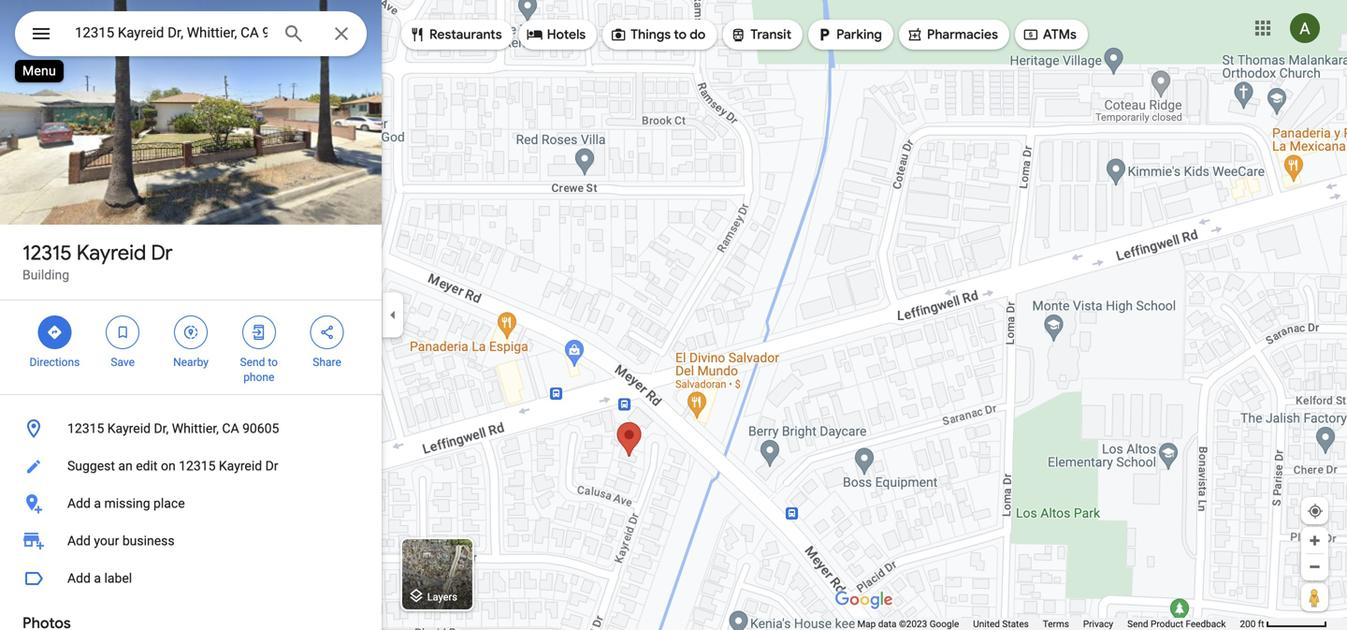 Task type: locate. For each thing, give the bounding box(es) containing it.
©2023
[[900, 618, 928, 630]]

add inside 'button'
[[67, 496, 91, 511]]

add a missing place button
[[0, 485, 382, 522]]

12315 kayreid dr main content
[[0, 0, 382, 630]]

12315 Kayreid Dr, Whittier, CA 90605 field
[[15, 11, 367, 56]]

12315 for dr,
[[67, 421, 104, 436]]

a left the missing
[[94, 496, 101, 511]]

dr,
[[154, 421, 169, 436]]

2 vertical spatial kayreid
[[219, 458, 262, 474]]

1 vertical spatial a
[[94, 571, 101, 586]]

atms
[[1044, 26, 1077, 43]]

a inside button
[[94, 571, 101, 586]]

privacy button
[[1084, 618, 1114, 630]]

0 vertical spatial to
[[674, 26, 687, 43]]

1 vertical spatial dr
[[265, 458, 279, 474]]

share
[[313, 356, 342, 369]]

12315 up the building
[[22, 240, 72, 266]]

hotels
[[547, 26, 586, 43]]

none field inside the 12315 kayreid dr, whittier, ca 90605 "field"
[[75, 22, 268, 44]]

12315 inside 12315 kayreid dr building
[[22, 240, 72, 266]]


[[730, 24, 747, 45]]

send to phone
[[240, 356, 278, 384]]

0 horizontal spatial dr
[[151, 240, 173, 266]]

to left do
[[674, 26, 687, 43]]

0 vertical spatial kayreid
[[77, 240, 146, 266]]

 hotels
[[527, 24, 586, 45]]

a inside 'button'
[[94, 496, 101, 511]]

parking
[[837, 26, 883, 43]]

kayreid inside 12315 kayreid dr building
[[77, 240, 146, 266]]

pharmacies
[[928, 26, 999, 43]]

google account: angela cha  
(angela.cha@adept.ai) image
[[1291, 13, 1321, 43]]

0 vertical spatial a
[[94, 496, 101, 511]]


[[527, 24, 544, 45]]

kayreid inside 12315 kayreid dr, whittier, ca 90605 button
[[107, 421, 151, 436]]

add
[[67, 496, 91, 511], [67, 533, 91, 549], [67, 571, 91, 586]]

kayreid left dr,
[[107, 421, 151, 436]]

None field
[[75, 22, 268, 44]]


[[114, 322, 131, 343]]

90605
[[243, 421, 279, 436]]

1 add from the top
[[67, 496, 91, 511]]

1 vertical spatial 12315
[[67, 421, 104, 436]]

collapse side panel image
[[383, 305, 403, 325]]

 button
[[15, 11, 67, 60]]

data
[[879, 618, 897, 630]]

building
[[22, 267, 69, 283]]

3 add from the top
[[67, 571, 91, 586]]


[[610, 24, 627, 45]]

missing
[[104, 496, 150, 511]]

send inside send to phone
[[240, 356, 265, 369]]

kayreid
[[77, 240, 146, 266], [107, 421, 151, 436], [219, 458, 262, 474]]

to up 'phone'
[[268, 356, 278, 369]]

12315 up suggest
[[67, 421, 104, 436]]

 things to do
[[610, 24, 706, 45]]

dr
[[151, 240, 173, 266], [265, 458, 279, 474]]

your
[[94, 533, 119, 549]]

12315 kayreid dr, whittier, ca 90605
[[67, 421, 279, 436]]

1 vertical spatial send
[[1128, 618, 1149, 630]]

to inside send to phone
[[268, 356, 278, 369]]

transit
[[751, 26, 792, 43]]

send
[[240, 356, 265, 369], [1128, 618, 1149, 630]]

2 vertical spatial add
[[67, 571, 91, 586]]

kayreid down ca
[[219, 458, 262, 474]]

a
[[94, 496, 101, 511], [94, 571, 101, 586]]

12315 kayreid dr, whittier, ca 90605 button
[[0, 410, 382, 447]]

directions
[[29, 356, 80, 369]]

add inside button
[[67, 571, 91, 586]]

send up 'phone'
[[240, 356, 265, 369]]

 restaurants
[[409, 24, 502, 45]]

terms
[[1044, 618, 1070, 630]]

 pharmacies
[[907, 24, 999, 45]]

200
[[1241, 618, 1257, 630]]

terms button
[[1044, 618, 1070, 630]]

2 a from the top
[[94, 571, 101, 586]]

12315 right on
[[179, 458, 216, 474]]


[[30, 20, 52, 47]]

12315
[[22, 240, 72, 266], [67, 421, 104, 436], [179, 458, 216, 474]]

1 vertical spatial kayreid
[[107, 421, 151, 436]]

layers
[[428, 591, 458, 603]]

send for send to phone
[[240, 356, 265, 369]]

footer
[[858, 618, 1241, 630]]

send left product
[[1128, 618, 1149, 630]]

0 horizontal spatial send
[[240, 356, 265, 369]]

 parking
[[816, 24, 883, 45]]

add your business link
[[0, 522, 382, 560]]

1 horizontal spatial to
[[674, 26, 687, 43]]

suggest
[[67, 458, 115, 474]]

1 horizontal spatial dr
[[265, 458, 279, 474]]

0 horizontal spatial to
[[268, 356, 278, 369]]

1 a from the top
[[94, 496, 101, 511]]

dr inside 12315 kayreid dr building
[[151, 240, 173, 266]]

edit
[[136, 458, 158, 474]]

place
[[154, 496, 185, 511]]

a left label
[[94, 571, 101, 586]]

suggest an edit on 12315 kayreid dr
[[67, 458, 279, 474]]

add left label
[[67, 571, 91, 586]]

0 vertical spatial 12315
[[22, 240, 72, 266]]

2 add from the top
[[67, 533, 91, 549]]

0 vertical spatial dr
[[151, 240, 173, 266]]

1 vertical spatial add
[[67, 533, 91, 549]]

states
[[1003, 618, 1030, 630]]

send for send product feedback
[[1128, 618, 1149, 630]]

send product feedback
[[1128, 618, 1227, 630]]

an
[[118, 458, 133, 474]]

add for add a label
[[67, 571, 91, 586]]

send inside "send product feedback" button
[[1128, 618, 1149, 630]]

 atms
[[1023, 24, 1077, 45]]

0 vertical spatial send
[[240, 356, 265, 369]]

to
[[674, 26, 687, 43], [268, 356, 278, 369]]

on
[[161, 458, 176, 474]]

kayreid up 
[[77, 240, 146, 266]]

a for missing
[[94, 496, 101, 511]]

add for add your business
[[67, 533, 91, 549]]

whittier,
[[172, 421, 219, 436]]

add left your
[[67, 533, 91, 549]]

1 horizontal spatial send
[[1128, 618, 1149, 630]]

google
[[930, 618, 960, 630]]


[[409, 24, 426, 45]]

footer containing map data ©2023 google
[[858, 618, 1241, 630]]

add down suggest
[[67, 496, 91, 511]]

0 vertical spatial add
[[67, 496, 91, 511]]

12315 for dr
[[22, 240, 72, 266]]

map data ©2023 google
[[858, 618, 960, 630]]

1 vertical spatial to
[[268, 356, 278, 369]]



Task type: vqa. For each thing, say whether or not it's contained in the screenshot.


Task type: describe. For each thing, give the bounding box(es) containing it.
add for add a missing place
[[67, 496, 91, 511]]

add a label button
[[0, 560, 382, 597]]

footer inside google maps element
[[858, 618, 1241, 630]]

kayreid for dr
[[77, 240, 146, 266]]

show street view coverage image
[[1302, 583, 1329, 611]]

to inside  things to do
[[674, 26, 687, 43]]

restaurants
[[430, 26, 502, 43]]

show your location image
[[1308, 503, 1325, 520]]

add a label
[[67, 571, 132, 586]]

kayreid for dr,
[[107, 421, 151, 436]]

suggest an edit on 12315 kayreid dr button
[[0, 447, 382, 485]]


[[251, 322, 268, 343]]

product
[[1151, 618, 1184, 630]]

united states
[[974, 618, 1030, 630]]


[[319, 322, 336, 343]]

google maps element
[[0, 0, 1348, 630]]

a for label
[[94, 571, 101, 586]]

map
[[858, 618, 876, 630]]

 transit
[[730, 24, 792, 45]]

save
[[111, 356, 135, 369]]

things
[[631, 26, 671, 43]]

feedback
[[1186, 618, 1227, 630]]

12315 kayreid dr building
[[22, 240, 173, 283]]


[[816, 24, 833, 45]]

send product feedback button
[[1128, 618, 1227, 630]]

200 ft
[[1241, 618, 1265, 630]]

200 ft button
[[1241, 618, 1328, 630]]

united states button
[[974, 618, 1030, 630]]

dr inside button
[[265, 458, 279, 474]]

phone
[[244, 371, 275, 384]]

business
[[122, 533, 175, 549]]

zoom in image
[[1309, 534, 1323, 548]]

add your business
[[67, 533, 175, 549]]

add a missing place
[[67, 496, 185, 511]]

nearby
[[173, 356, 209, 369]]

kayreid inside suggest an edit on 12315 kayreid dr button
[[219, 458, 262, 474]]

ca
[[222, 421, 239, 436]]

2 vertical spatial 12315
[[179, 458, 216, 474]]

do
[[690, 26, 706, 43]]


[[907, 24, 924, 45]]


[[1023, 24, 1040, 45]]

 search field
[[15, 11, 367, 60]]


[[183, 322, 199, 343]]

privacy
[[1084, 618, 1114, 630]]


[[46, 322, 63, 343]]

zoom out image
[[1309, 560, 1323, 574]]

united
[[974, 618, 1001, 630]]

actions for 12315 kayreid dr region
[[0, 300, 382, 394]]

label
[[104, 571, 132, 586]]

ft
[[1259, 618, 1265, 630]]



